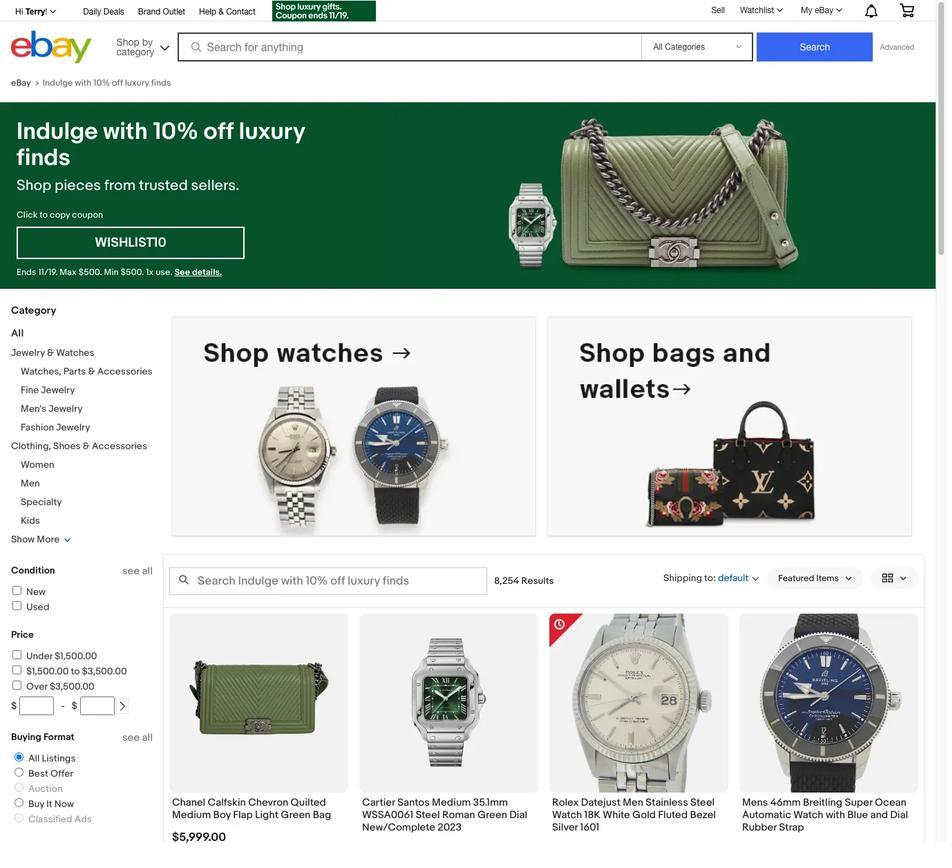 Task type: vqa. For each thing, say whether or not it's contained in the screenshot.
top "10%"
yes



Task type: locate. For each thing, give the bounding box(es) containing it.
items
[[816, 573, 839, 584]]

0 horizontal spatial watch
[[552, 809, 582, 822]]

accessories right 'parts'
[[97, 366, 153, 377]]

chevron
[[248, 796, 288, 809]]

deals
[[104, 7, 124, 17]]

see for condition
[[122, 565, 140, 578]]

& right help
[[219, 7, 224, 17]]

$1,500.00 up $1,500.00 to $3,500.00
[[55, 650, 97, 662]]

shop by category button
[[110, 31, 172, 60]]

2 $500. from the left
[[121, 267, 144, 278]]

1 vertical spatial all
[[142, 731, 153, 744]]

silver
[[552, 821, 578, 834]]

2 none text field from the left
[[548, 317, 912, 536]]

jewelry up clothing, shoes & accessories link
[[56, 422, 90, 433]]

2 see from the top
[[122, 731, 140, 744]]

finds up the pieces
[[17, 144, 70, 173]]

$3,500.00
[[82, 666, 127, 677], [50, 681, 95, 692]]

8,254
[[494, 575, 519, 587]]

from
[[104, 177, 136, 195]]

none text field handbags
[[548, 317, 912, 536]]

watches, parts & accessories link
[[21, 366, 153, 377]]

New checkbox
[[12, 586, 21, 595]]

0 vertical spatial with
[[75, 77, 91, 88]]

finds inside the "indulge with 10% off luxury finds shop pieces from trusted sellers."
[[17, 144, 70, 173]]

shop up click
[[17, 177, 51, 195]]

0 horizontal spatial men
[[21, 478, 40, 489]]

with down indulge with 10% off luxury finds
[[103, 117, 148, 147]]

see all for buying format
[[122, 731, 153, 744]]

0 vertical spatial see all
[[122, 565, 153, 578]]

0 horizontal spatial 10%
[[93, 77, 110, 88]]

click
[[17, 209, 38, 220]]

0 horizontal spatial medium
[[172, 809, 211, 822]]

0 vertical spatial 10%
[[93, 77, 110, 88]]

1 vertical spatial luxury
[[239, 117, 305, 147]]

cartier
[[362, 796, 395, 809]]

santos
[[397, 796, 430, 809]]

jewelry
[[11, 347, 45, 359], [41, 384, 75, 396], [49, 403, 83, 415], [56, 422, 90, 433]]

0 horizontal spatial luxury
[[125, 77, 149, 88]]

dial right and
[[890, 809, 908, 822]]

classified
[[28, 813, 72, 825]]

finds down category
[[151, 77, 171, 88]]

0 vertical spatial all
[[11, 327, 24, 340]]

0 vertical spatial off
[[112, 77, 123, 88]]

2 watch from the left
[[794, 809, 824, 822]]

by
[[142, 36, 153, 47]]

0 vertical spatial ebay
[[815, 6, 833, 15]]

used link
[[10, 601, 49, 613]]

0 horizontal spatial $500.
[[78, 267, 102, 278]]

1 horizontal spatial off
[[204, 117, 233, 147]]

trusted
[[139, 177, 188, 195]]

shop left by
[[117, 36, 139, 47]]

off down category
[[112, 77, 123, 88]]

to down the under $1,500.00 at bottom
[[71, 666, 80, 677]]

off inside the "indulge with 10% off luxury finds shop pieces from trusted sellers."
[[204, 117, 233, 147]]

2 $ from the left
[[72, 700, 77, 712]]

0 horizontal spatial $
[[11, 700, 17, 712]]

category
[[117, 46, 154, 57]]

0 vertical spatial all
[[142, 565, 153, 578]]

terry
[[25, 6, 45, 17]]

$3,500.00 down "$1,500.00 to $3,500.00" link
[[50, 681, 95, 692]]

indulge
[[43, 77, 73, 88], [17, 117, 98, 147]]

strap
[[779, 821, 804, 834]]

1 green from the left
[[281, 809, 311, 822]]

to inside shipping to : default
[[704, 572, 713, 583]]

$ down over $3,500.00 'checkbox'
[[11, 700, 17, 712]]

0 horizontal spatial with
[[75, 77, 91, 88]]

0 vertical spatial to
[[40, 209, 48, 220]]

1 horizontal spatial shop
[[117, 36, 139, 47]]

1 vertical spatial with
[[103, 117, 148, 147]]

1 horizontal spatial watch
[[794, 809, 824, 822]]

10% for indulge with 10% off luxury finds
[[93, 77, 110, 88]]

men down women link
[[21, 478, 40, 489]]

1 horizontal spatial $
[[72, 700, 77, 712]]

more
[[37, 534, 60, 545]]

luxury inside the "indulge with 10% off luxury finds shop pieces from trusted sellers."
[[239, 117, 305, 147]]

classified ads
[[28, 813, 92, 825]]

0 vertical spatial indulge
[[43, 77, 73, 88]]

Search for anything text field
[[179, 34, 639, 60]]

with left blue
[[826, 809, 845, 822]]

fluted
[[658, 809, 688, 822]]

shop by category banner
[[8, 0, 925, 67]]

1 horizontal spatial dial
[[890, 809, 908, 822]]

use.
[[156, 267, 172, 278]]

1 vertical spatial see all button
[[122, 731, 153, 744]]

and
[[870, 809, 888, 822]]

1 vertical spatial shop
[[17, 177, 51, 195]]

luxury for indulge with 10% off luxury finds
[[125, 77, 149, 88]]

chanel calfskin chevron quilted medium boy flap light green bag link
[[172, 796, 346, 825]]

1 dial from the left
[[510, 809, 527, 822]]

1 horizontal spatial steel
[[690, 796, 715, 809]]

my
[[801, 6, 812, 15]]

steel left roman
[[416, 809, 440, 822]]

luxury for indulge with 10% off luxury finds shop pieces from trusted sellers.
[[239, 117, 305, 147]]

Buy It Now radio
[[15, 798, 23, 807]]

$ right -
[[72, 700, 77, 712]]

featured
[[778, 573, 814, 584]]

advanced link
[[873, 33, 921, 61]]

11/19.
[[38, 267, 58, 278]]

1 vertical spatial $3,500.00
[[50, 681, 95, 692]]

indulge with 10% off luxury finds
[[43, 77, 171, 88]]

your shopping cart image
[[899, 3, 915, 17]]

steel right the fluted
[[690, 796, 715, 809]]

& inside help & contact link
[[219, 7, 224, 17]]

steel inside cartier santos medium 35.1mm wssa0061 steel roman green dial new/complete 2023
[[416, 809, 440, 822]]

$500. left the min
[[78, 267, 102, 278]]

finds for indulge with 10% off luxury finds
[[151, 77, 171, 88]]

0 vertical spatial men
[[21, 478, 40, 489]]

green right roman
[[477, 809, 507, 822]]

shop inside the "indulge with 10% off luxury finds shop pieces from trusted sellers."
[[17, 177, 51, 195]]

0 horizontal spatial finds
[[17, 144, 70, 173]]

men link
[[21, 478, 40, 489]]

price
[[11, 629, 34, 641]]

all listings
[[28, 753, 76, 764]]

men
[[21, 478, 40, 489], [623, 796, 643, 809]]

2 horizontal spatial to
[[704, 572, 713, 583]]

watch inside rolex datejust men stainless steel watch 18k white gold fluted bezel silver 1601
[[552, 809, 582, 822]]

help & contact link
[[199, 5, 256, 20]]

$
[[11, 700, 17, 712], [72, 700, 77, 712]]

1 horizontal spatial green
[[477, 809, 507, 822]]

1 horizontal spatial all
[[28, 753, 40, 764]]

0 horizontal spatial none text field
[[172, 317, 536, 536]]

green left bag
[[281, 809, 311, 822]]

gold
[[632, 809, 656, 822]]

2 all from the top
[[142, 731, 153, 744]]

offer
[[50, 768, 73, 780]]

buying
[[11, 731, 41, 743]]

used
[[26, 601, 49, 613]]

46mm
[[770, 796, 801, 809]]

all down category
[[11, 327, 24, 340]]

1 horizontal spatial medium
[[432, 796, 471, 809]]

1 vertical spatial to
[[704, 572, 713, 583]]

watch
[[552, 809, 582, 822], [794, 809, 824, 822]]

auction link
[[9, 783, 65, 795]]

0 horizontal spatial to
[[40, 209, 48, 220]]

None text field
[[172, 317, 536, 536], [548, 317, 912, 536]]

1 vertical spatial ebay
[[11, 77, 31, 88]]

bezel
[[690, 809, 716, 822]]

mens 46mm breitling super ocean automatic watch with blue and dial rubber strap image
[[742, 613, 916, 792]]

medium inside cartier santos medium 35.1mm wssa0061 steel roman green dial new/complete 2023
[[432, 796, 471, 809]]

0 vertical spatial shop
[[117, 36, 139, 47]]

Auction radio
[[15, 783, 23, 792]]

2 see all from the top
[[122, 731, 153, 744]]

& up watches,
[[47, 347, 54, 359]]

1 horizontal spatial $500.
[[121, 267, 144, 278]]

$3,500.00 up "maximum value" text field
[[82, 666, 127, 677]]

with inside the "indulge with 10% off luxury finds shop pieces from trusted sellers."
[[103, 117, 148, 147]]

with for indulge with 10% off luxury finds shop pieces from trusted sellers.
[[103, 117, 148, 147]]

all right all listings option
[[28, 753, 40, 764]]

$1,500.00 to $3,500.00
[[26, 666, 127, 677]]

contact
[[226, 7, 256, 17]]

1 $ from the left
[[11, 700, 17, 712]]

my ebay
[[801, 6, 833, 15]]

men's
[[21, 403, 46, 415]]

0 horizontal spatial green
[[281, 809, 311, 822]]

1 horizontal spatial ebay
[[815, 6, 833, 15]]

& right 'parts'
[[88, 366, 95, 377]]

1 see all from the top
[[122, 565, 153, 578]]

men's jewelry link
[[21, 403, 83, 415]]

under $1,500.00 link
[[10, 650, 97, 662]]

main content containing chanel calfskin chevron quilted medium boy flap light green bag
[[163, 305, 925, 843]]

indulge inside the "indulge with 10% off luxury finds shop pieces from trusted sellers."
[[17, 117, 98, 147]]

Minimum Value text field
[[19, 697, 54, 715]]

finds for indulge with 10% off luxury finds shop pieces from trusted sellers.
[[17, 144, 70, 173]]

&
[[219, 7, 224, 17], [47, 347, 54, 359], [88, 366, 95, 377], [83, 440, 90, 452]]

1 vertical spatial 10%
[[153, 117, 198, 147]]

shoes
[[53, 440, 81, 452]]

Best Offer radio
[[15, 768, 23, 777]]

2 horizontal spatial with
[[826, 809, 845, 822]]

with right ebay link
[[75, 77, 91, 88]]

dial inside cartier santos medium 35.1mm wssa0061 steel roman green dial new/complete 2023
[[510, 809, 527, 822]]

calfskin
[[208, 796, 246, 809]]

18k
[[584, 809, 601, 822]]

see all for condition
[[122, 565, 153, 578]]

1 horizontal spatial 10%
[[153, 117, 198, 147]]

2 dial from the left
[[890, 809, 908, 822]]

1 vertical spatial see
[[122, 731, 140, 744]]

cartier santos medium 35.1mm wssa0061 steel roman green dial new/complete 2023 image
[[359, 636, 538, 770]]

2 vertical spatial with
[[826, 809, 845, 822]]

2 green from the left
[[477, 809, 507, 822]]

auction
[[28, 783, 63, 795]]

mens 46mm breitling super ocean automatic watch with blue and dial rubber strap link
[[742, 796, 916, 838]]

1 see all button from the top
[[122, 565, 153, 578]]

featured items button
[[767, 567, 864, 589]]

blue
[[847, 809, 868, 822]]

1 horizontal spatial men
[[623, 796, 643, 809]]

1 vertical spatial indulge
[[17, 117, 98, 147]]

0 vertical spatial see
[[122, 565, 140, 578]]

1 horizontal spatial finds
[[151, 77, 171, 88]]

0 horizontal spatial off
[[112, 77, 123, 88]]

1 horizontal spatial to
[[71, 666, 80, 677]]

datejust
[[581, 796, 621, 809]]

0 vertical spatial see all button
[[122, 565, 153, 578]]

1 all from the top
[[142, 565, 153, 578]]

$1,500.00 up "over $3,500.00" link
[[26, 666, 69, 677]]

1601
[[580, 821, 599, 834]]

1 vertical spatial finds
[[17, 144, 70, 173]]

steel inside rolex datejust men stainless steel watch 18k white gold fluted bezel silver 1601
[[690, 796, 715, 809]]

0 vertical spatial luxury
[[125, 77, 149, 88]]

accessories right shoes
[[92, 440, 147, 452]]

2 see all button from the top
[[122, 731, 153, 744]]

$ for "maximum value" text field
[[72, 700, 77, 712]]

men right datejust
[[623, 796, 643, 809]]

1 vertical spatial see all
[[122, 731, 153, 744]]

wssa0061
[[362, 809, 413, 822]]

0 horizontal spatial shop
[[17, 177, 51, 195]]

all for all listings
[[28, 753, 40, 764]]

1 vertical spatial accessories
[[92, 440, 147, 452]]

2 vertical spatial to
[[71, 666, 80, 677]]

1 vertical spatial off
[[204, 117, 233, 147]]

none submit inside shop by category banner
[[757, 32, 873, 62]]

wishlist10 button
[[17, 227, 245, 259]]

dial inside mens 46mm breitling super ocean automatic watch with blue and dial rubber strap
[[890, 809, 908, 822]]

1 horizontal spatial with
[[103, 117, 148, 147]]

1 vertical spatial all
[[28, 753, 40, 764]]

flap
[[233, 809, 253, 822]]

10% inside the "indulge with 10% off luxury finds shop pieces from trusted sellers."
[[153, 117, 198, 147]]

1 horizontal spatial none text field
[[548, 317, 912, 536]]

sell link
[[705, 5, 731, 15]]

None submit
[[757, 32, 873, 62]]

it
[[46, 798, 52, 810]]

0 horizontal spatial all
[[11, 327, 24, 340]]

1 see from the top
[[122, 565, 140, 578]]

off for indulge with 10% off luxury finds shop pieces from trusted sellers.
[[204, 117, 233, 147]]

to left "copy"
[[40, 209, 48, 220]]

$500. left the 1x on the left top of the page
[[121, 267, 144, 278]]

over
[[26, 681, 47, 692]]

medium up 2023 at left bottom
[[432, 796, 471, 809]]

chanel calfskin chevron quilted medium boy flap light green bag
[[172, 796, 331, 822]]

to left default
[[704, 572, 713, 583]]

1 none text field from the left
[[172, 317, 536, 536]]

ebay
[[815, 6, 833, 15], [11, 77, 31, 88]]

0 horizontal spatial dial
[[510, 809, 527, 822]]

& right shoes
[[83, 440, 90, 452]]

dial right 35.1mm
[[510, 809, 527, 822]]

new
[[26, 586, 46, 598]]

medium left boy
[[172, 809, 211, 822]]

off for indulge with 10% off luxury finds
[[112, 77, 123, 88]]

off up the sellers.
[[204, 117, 233, 147]]

1 watch from the left
[[552, 809, 582, 822]]

quilted
[[291, 796, 326, 809]]

1 horizontal spatial luxury
[[239, 117, 305, 147]]

0 horizontal spatial steel
[[416, 809, 440, 822]]

jewelry up men's jewelry link
[[41, 384, 75, 396]]

0 vertical spatial finds
[[151, 77, 171, 88]]

main content
[[163, 305, 925, 843]]

Enter your search keyword text field
[[169, 567, 487, 595]]

1 vertical spatial men
[[623, 796, 643, 809]]

sellers.
[[191, 177, 239, 195]]

view: gallery view image
[[882, 571, 907, 586]]

my ebay link
[[793, 2, 849, 19]]

jewelry up watches,
[[11, 347, 45, 359]]

2023
[[438, 821, 462, 834]]



Task type: describe. For each thing, give the bounding box(es) containing it.
ads
[[74, 813, 92, 825]]

0 horizontal spatial ebay
[[11, 77, 31, 88]]

pieces
[[55, 177, 101, 195]]

35.1mm
[[473, 796, 508, 809]]

max
[[60, 267, 77, 278]]

see all button for condition
[[122, 565, 153, 578]]

breitling
[[803, 796, 843, 809]]

buy it now
[[28, 798, 74, 810]]

fine
[[21, 384, 39, 396]]

shop inside the shop by category
[[117, 36, 139, 47]]

all for condition
[[142, 565, 153, 578]]

new/complete
[[362, 821, 435, 834]]

!
[[45, 7, 47, 17]]

cartier santos medium 35.1mm wssa0061 steel roman green dial new/complete 2023
[[362, 796, 527, 834]]

rolex datejust men stainless steel watch 18k white gold fluted bezel silver 1601 image
[[561, 613, 717, 792]]

watches
[[56, 347, 94, 359]]

bag
[[313, 809, 331, 822]]

hi
[[15, 7, 23, 17]]

help
[[199, 7, 216, 17]]

men inside the jewelry & watches watches, parts & accessories fine jewelry men's jewelry fashion jewelry clothing, shoes & accessories women men specialty kids
[[21, 478, 40, 489]]

mens
[[742, 796, 768, 809]]

featured items
[[778, 573, 839, 584]]

to for copy
[[40, 209, 48, 220]]

buying format
[[11, 731, 74, 743]]

Under $1,500.00 checkbox
[[12, 650, 21, 659]]

jewelry & watches watches, parts & accessories fine jewelry men's jewelry fashion jewelry clothing, shoes & accessories women men specialty kids
[[11, 347, 153, 527]]

parts
[[63, 366, 86, 377]]

best offer link
[[9, 768, 76, 780]]

$ for minimum value text box
[[11, 700, 17, 712]]

chanel calfskin chevron quilted medium boy flap light green bag image
[[169, 613, 348, 792]]

1x
[[146, 267, 154, 278]]

watch inside mens 46mm breitling super ocean automatic watch with blue and dial rubber strap
[[794, 809, 824, 822]]

click to copy coupon
[[17, 209, 103, 220]]

show more
[[11, 534, 60, 545]]

to for :
[[704, 572, 713, 583]]

ebay link
[[11, 77, 43, 88]]

stainless
[[646, 796, 688, 809]]

kids
[[21, 515, 40, 527]]

outlet
[[163, 7, 185, 17]]

0 vertical spatial $1,500.00
[[55, 650, 97, 662]]

wishlist10
[[95, 235, 166, 251]]

jewelry up fashion jewelry link
[[49, 403, 83, 415]]

All Listings radio
[[15, 753, 23, 762]]

ebay inside account navigation
[[815, 6, 833, 15]]

under
[[26, 650, 53, 662]]

green inside cartier santos medium 35.1mm wssa0061 steel roman green dial new/complete 2023
[[477, 809, 507, 822]]

automatic
[[742, 809, 791, 822]]

copy
[[50, 209, 70, 220]]

10% for indulge with 10% off luxury finds shop pieces from trusted sellers.
[[153, 117, 198, 147]]

handbags image
[[548, 317, 912, 535]]

chanel
[[172, 796, 205, 809]]

classified ads link
[[9, 813, 95, 825]]

ocean
[[875, 796, 907, 809]]

all listings link
[[9, 753, 78, 764]]

Classified Ads radio
[[15, 813, 23, 822]]

over $3,500.00 link
[[10, 681, 95, 692]]

watches image
[[172, 317, 536, 535]]

default
[[718, 572, 749, 584]]

Maximum Value text field
[[80, 697, 115, 715]]

super
[[845, 796, 873, 809]]

category
[[11, 304, 56, 317]]

1 vertical spatial $1,500.00
[[26, 666, 69, 677]]

:
[[713, 572, 716, 583]]

rolex datejust men stainless steel watch 18k white gold fluted bezel silver 1601 link
[[552, 796, 726, 838]]

show more button
[[11, 534, 71, 545]]

0 vertical spatial accessories
[[97, 366, 153, 377]]

green inside chanel calfskin chevron quilted medium boy flap light green bag
[[281, 809, 311, 822]]

1 $500. from the left
[[78, 267, 102, 278]]

submit price range image
[[117, 702, 127, 711]]

shipping
[[664, 572, 702, 583]]

0 vertical spatial $3,500.00
[[82, 666, 127, 677]]

min
[[104, 267, 119, 278]]

details.
[[192, 267, 222, 278]]

advanced
[[880, 43, 914, 51]]

hi terry !
[[15, 6, 47, 17]]

indulge with 10% off luxury finds shop pieces from trusted sellers.
[[17, 117, 305, 195]]

all for all
[[11, 327, 24, 340]]

jewelry & watches link
[[11, 347, 94, 359]]

get the coupon image
[[272, 1, 376, 21]]

with inside mens 46mm breitling super ocean automatic watch with blue and dial rubber strap
[[826, 809, 845, 822]]

light
[[255, 809, 278, 822]]

new link
[[10, 586, 46, 598]]

under $1,500.00
[[26, 650, 97, 662]]

daily deals
[[83, 7, 124, 17]]

daily
[[83, 7, 101, 17]]

with for indulge with 10% off luxury finds
[[75, 77, 91, 88]]

boy
[[213, 809, 231, 822]]

help & contact
[[199, 7, 256, 17]]

none text field watches
[[172, 317, 536, 536]]

clothing, shoes & accessories link
[[11, 440, 147, 452]]

listings
[[42, 753, 76, 764]]

$1,500.00 to $3,500.00 link
[[10, 666, 127, 677]]

$1,500.00 to $3,500.00 checkbox
[[12, 666, 21, 675]]

-
[[61, 700, 65, 712]]

watchlist link
[[733, 2, 789, 19]]

8,254 results
[[494, 575, 554, 587]]

men inside rolex datejust men stainless steel watch 18k white gold fluted bezel silver 1601
[[623, 796, 643, 809]]

indulge for indulge with 10% off luxury finds shop pieces from trusted sellers.
[[17, 117, 98, 147]]

shipping to : default
[[664, 572, 749, 584]]

fashion jewelry link
[[21, 422, 90, 433]]

account navigation
[[8, 0, 925, 23]]

medium inside chanel calfskin chevron quilted medium boy flap light green bag
[[172, 809, 211, 822]]

brand
[[138, 7, 161, 17]]

Used checkbox
[[12, 601, 21, 610]]

ends
[[17, 267, 36, 278]]

condition
[[11, 565, 55, 576]]

now
[[54, 798, 74, 810]]

brand outlet link
[[138, 5, 185, 20]]

roman
[[442, 809, 475, 822]]

to for $3,500.00
[[71, 666, 80, 677]]

indulge for indulge with 10% off luxury finds
[[43, 77, 73, 88]]

see all button for buying format
[[122, 731, 153, 744]]

women
[[21, 459, 54, 471]]

Over $3,500.00 checkbox
[[12, 681, 21, 690]]

over $3,500.00
[[26, 681, 95, 692]]

all for buying format
[[142, 731, 153, 744]]

see for buying format
[[122, 731, 140, 744]]



